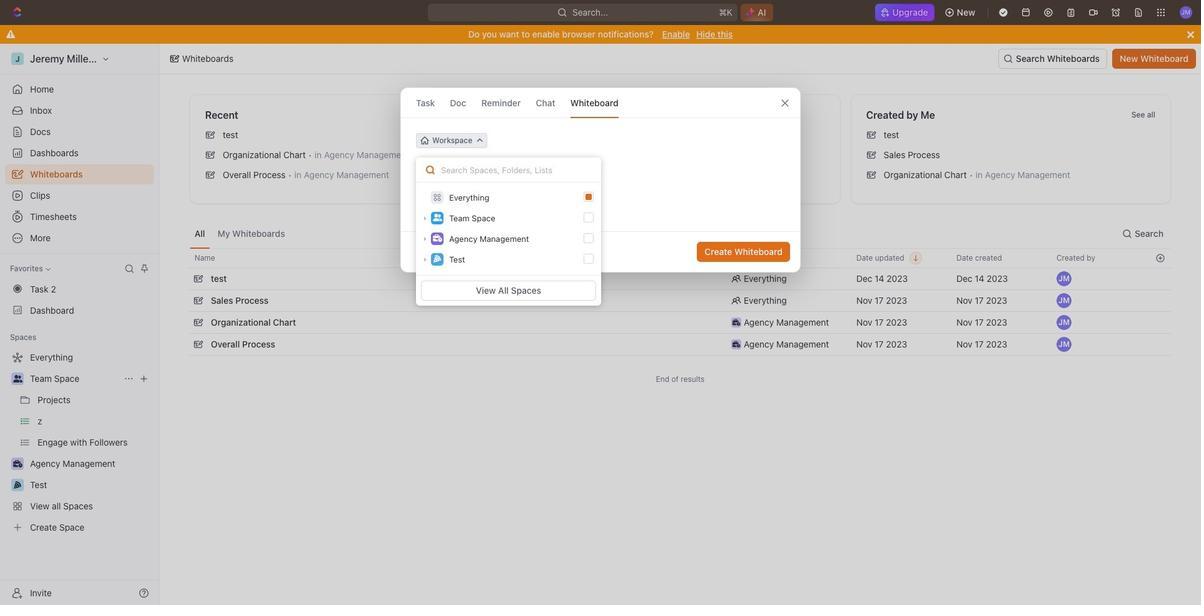 Task type: locate. For each thing, give the bounding box(es) containing it.
Search Spaces, Folders, Lists text field
[[416, 158, 601, 183]]

1 vertical spatial cell
[[1149, 290, 1171, 312]]

0 vertical spatial business time image
[[433, 235, 442, 242]]

dialog
[[400, 88, 801, 273]]

business time image
[[733, 320, 740, 326]]

1 vertical spatial business time image
[[733, 342, 740, 348]]

1 horizontal spatial business time image
[[733, 342, 740, 348]]

3 cell from the top
[[1149, 312, 1171, 334]]

tab list
[[190, 219, 290, 248]]

business time image
[[433, 235, 442, 242], [733, 342, 740, 348]]

1 jeremy miller, , element from the top
[[1057, 272, 1072, 287]]

business time image up pizza slice image
[[433, 235, 442, 242]]

user group image
[[13, 375, 22, 383]]

2 jeremy miller, , element from the top
[[1057, 293, 1072, 308]]

cell
[[1149, 268, 1171, 290], [1149, 290, 1171, 312], [1149, 312, 1171, 334]]

jeremy miller, , element
[[1057, 272, 1072, 287], [1057, 293, 1072, 308], [1057, 315, 1072, 330], [1057, 337, 1072, 352]]

0 vertical spatial cell
[[1149, 268, 1171, 290]]

table
[[190, 248, 1171, 357]]

3 jeremy miller, , element from the top
[[1057, 315, 1072, 330]]

2 vertical spatial cell
[[1149, 312, 1171, 334]]

business time image down business time image
[[733, 342, 740, 348]]

user group image
[[433, 214, 442, 222]]

row
[[190, 248, 1171, 268], [190, 267, 1171, 292], [190, 288, 1171, 313], [190, 310, 1171, 335], [190, 332, 1171, 357]]

jeremy miller, , element for 1st cell from the top
[[1057, 272, 1072, 287]]

Name this Whiteboard... field
[[401, 158, 800, 173]]



Task type: vqa. For each thing, say whether or not it's contained in the screenshot.
first off image from the bottom of the page
no



Task type: describe. For each thing, give the bounding box(es) containing it.
4 jeremy miller, , element from the top
[[1057, 337, 1072, 352]]

2 row from the top
[[190, 267, 1171, 292]]

1 cell from the top
[[1149, 268, 1171, 290]]

5 row from the top
[[190, 332, 1171, 357]]

pizza slice image
[[434, 256, 441, 263]]

1 row from the top
[[190, 248, 1171, 268]]

2 cell from the top
[[1149, 290, 1171, 312]]

3 row from the top
[[190, 288, 1171, 313]]

0 horizontal spatial business time image
[[433, 235, 442, 242]]

jeremy miller, , element for 2nd cell from the top
[[1057, 293, 1072, 308]]

jeremy miller, , element for first cell from the bottom
[[1057, 315, 1072, 330]]

sidebar navigation
[[0, 44, 160, 606]]

4 row from the top
[[190, 310, 1171, 335]]



